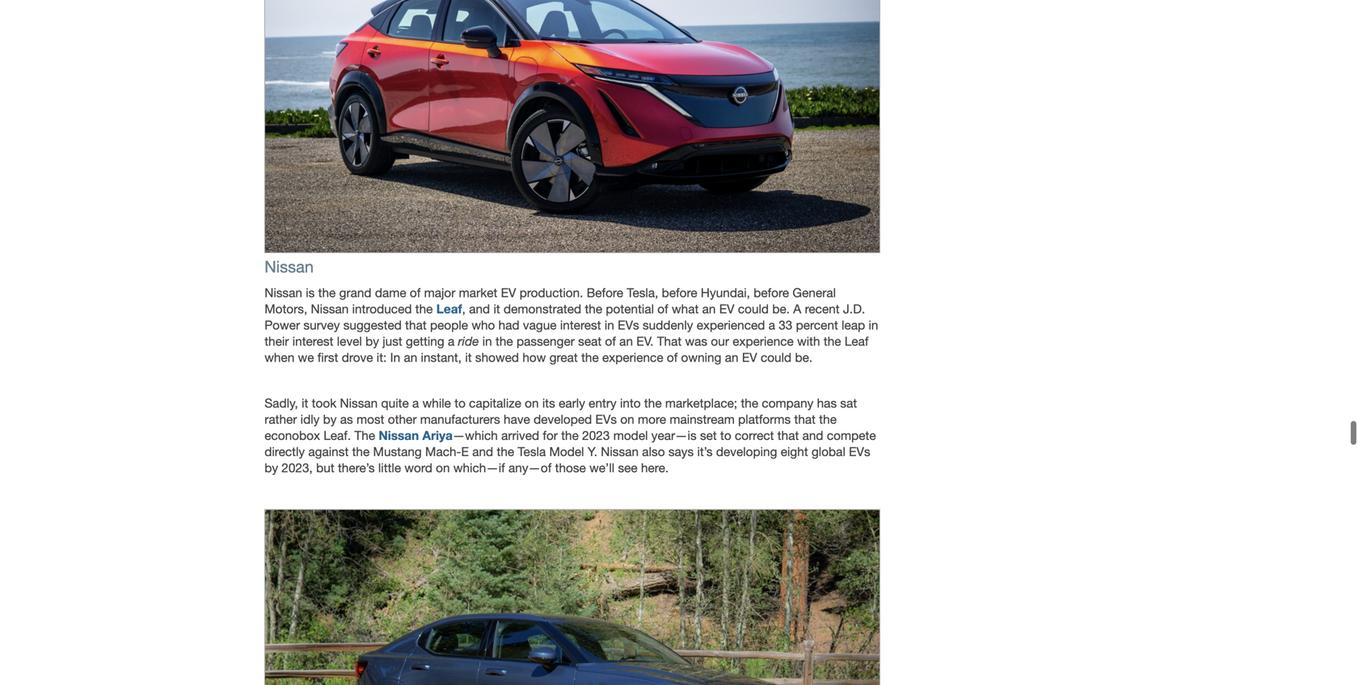 Task type: locate. For each thing, give the bounding box(es) containing it.
ev down experienced
[[742, 350, 758, 365]]

1 horizontal spatial in
[[605, 318, 615, 332]]

before up 33
[[754, 286, 790, 300]]

be. down the with
[[795, 350, 813, 365]]

1 horizontal spatial leaf
[[845, 334, 869, 349]]

, and it demonstrated the potential of what an ev could be. a recent j.d. power survey suggested that people who had vague interest in evs suddenly experienced a 33 percent leap in their interest level by just getting a
[[265, 302, 879, 349]]

ev inside in the passenger seat of an ev. that was our experience with the leaf when we first drove it: in an instant, it showed how great the experience of owning an ev could be.
[[742, 350, 758, 365]]

0 vertical spatial on
[[525, 396, 539, 410]]

in down who
[[483, 334, 492, 349]]

0 horizontal spatial before
[[662, 286, 698, 300]]

0 vertical spatial be.
[[773, 302, 790, 316]]

nissan is the grand dame of major market ev production. before tesla, before hyundai, before general motors, nissan introduced the
[[265, 286, 836, 316]]

to up manufacturers
[[455, 396, 466, 410]]

1 vertical spatial leaf
[[845, 334, 869, 349]]

1 vertical spatial interest
[[293, 334, 334, 349]]

1 horizontal spatial it
[[465, 350, 472, 365]]

—which arrived for the 2023 model year—is set to correct that and compete directly against the mustang mach-e and the tesla model y.  nissan also says it's developing eight global evs by 2023, but there's little word on which—if any—of those we'll see here.
[[265, 428, 876, 475]]

of right seat
[[605, 334, 616, 349]]

1 horizontal spatial before
[[754, 286, 790, 300]]

manufacturers
[[420, 412, 500, 426]]

with
[[798, 334, 821, 349]]

took
[[312, 396, 337, 410]]

0 vertical spatial to
[[455, 396, 466, 410]]

in down potential
[[605, 318, 615, 332]]

a down people
[[448, 334, 455, 349]]

it inside , and it demonstrated the potential of what an ev could be. a recent j.d. power survey suggested that people who had vague interest in evs suddenly experienced a 33 percent leap in their interest level by just getting a
[[494, 302, 500, 316]]

on inside —which arrived for the 2023 model year—is set to correct that and compete directly against the mustang mach-e and the tesla model y.  nissan also says it's developing eight global evs by 2023, but there's little word on which—if any—of those we'll see here.
[[436, 460, 450, 475]]

by inside sadly, it took nissan quite a while to capitalize on its early entry into the marketplace; the company has sat rather idly by as most other manufacturers have developed evs on more mainstream platforms that the econobox leaf. the
[[323, 412, 337, 426]]

compete
[[827, 428, 876, 443]]

it up had
[[494, 302, 500, 316]]

2022 polestar 2 front-quarter view image
[[265, 509, 881, 685]]

before up what
[[662, 286, 698, 300]]

evs inside , and it demonstrated the potential of what an ev could be. a recent j.d. power survey suggested that people who had vague interest in evs suddenly experienced a 33 percent leap in their interest level by just getting a
[[618, 318, 640, 332]]

an inside , and it demonstrated the potential of what an ev could be. a recent j.d. power survey suggested that people who had vague interest in evs suddenly experienced a 33 percent leap in their interest level by just getting a
[[703, 302, 716, 316]]

2 vertical spatial a
[[413, 396, 419, 410]]

and up which—if
[[473, 444, 494, 459]]

in right leap
[[869, 318, 879, 332]]

an down hyundai,
[[703, 302, 716, 316]]

on down mach-
[[436, 460, 450, 475]]

0 horizontal spatial leaf
[[437, 301, 462, 316]]

0 horizontal spatial it
[[302, 396, 308, 410]]

evs down entry
[[596, 412, 617, 426]]

evs down 'compete'
[[849, 444, 871, 459]]

1 horizontal spatial by
[[323, 412, 337, 426]]

1 vertical spatial be.
[[795, 350, 813, 365]]

a left 33
[[769, 318, 776, 332]]

company
[[762, 396, 814, 410]]

0 horizontal spatial a
[[413, 396, 419, 410]]

1 vertical spatial ev
[[720, 302, 735, 316]]

0 horizontal spatial be.
[[773, 302, 790, 316]]

1 horizontal spatial evs
[[618, 318, 640, 332]]

nissan up the is
[[265, 257, 314, 276]]

1 horizontal spatial a
[[448, 334, 455, 349]]

the up platforms
[[741, 396, 759, 410]]

2 vertical spatial it
[[302, 396, 308, 410]]

2 horizontal spatial evs
[[849, 444, 871, 459]]

model
[[550, 444, 584, 459]]

1 vertical spatial on
[[621, 412, 635, 426]]

has
[[817, 396, 837, 410]]

first
[[318, 350, 338, 365]]

ariya
[[423, 428, 453, 443]]

what
[[672, 302, 699, 316]]

2 horizontal spatial it
[[494, 302, 500, 316]]

the
[[355, 428, 375, 443]]

interest up seat
[[560, 318, 601, 332]]

1 vertical spatial evs
[[596, 412, 617, 426]]

to right set
[[721, 428, 732, 443]]

on left its
[[525, 396, 539, 410]]

experience down ev.
[[603, 350, 664, 365]]

be. left a
[[773, 302, 790, 316]]

1 horizontal spatial to
[[721, 428, 732, 443]]

capitalize
[[469, 396, 522, 410]]

that up eight
[[778, 428, 799, 443]]

of
[[410, 286, 421, 300], [658, 302, 669, 316], [605, 334, 616, 349], [667, 350, 678, 365]]

0 vertical spatial a
[[769, 318, 776, 332]]

here.
[[641, 460, 669, 475]]

we'll
[[590, 460, 615, 475]]

the up model
[[561, 428, 579, 443]]

of left major
[[410, 286, 421, 300]]

against
[[308, 444, 349, 459]]

leaf down leap
[[845, 334, 869, 349]]

to inside —which arrived for the 2023 model year—is set to correct that and compete directly against the mustang mach-e and the tesla model y.  nissan also says it's developing eight global evs by 2023, but there's little word on which—if any—of those we'll see here.
[[721, 428, 732, 443]]

interest
[[560, 318, 601, 332], [293, 334, 334, 349]]

the down major
[[416, 302, 433, 316]]

the down before
[[585, 302, 603, 316]]

nissan up most
[[340, 396, 378, 410]]

it up idly
[[302, 396, 308, 410]]

idly
[[301, 412, 320, 426]]

1 horizontal spatial on
[[525, 396, 539, 410]]

before
[[662, 286, 698, 300], [754, 286, 790, 300]]

was
[[685, 334, 708, 349]]

little
[[378, 460, 401, 475]]

more
[[638, 412, 667, 426]]

2 vertical spatial ev
[[742, 350, 758, 365]]

and
[[469, 302, 490, 316], [803, 428, 824, 443], [473, 444, 494, 459]]

and inside , and it demonstrated the potential of what an ev could be. a recent j.d. power survey suggested that people who had vague interest in evs suddenly experienced a 33 percent leap in their interest level by just getting a
[[469, 302, 490, 316]]

0 vertical spatial interest
[[560, 318, 601, 332]]

great
[[550, 350, 578, 365]]

leap
[[842, 318, 866, 332]]

the down the
[[352, 444, 370, 459]]

by inside —which arrived for the 2023 model year—is set to correct that and compete directly against the mustang mach-e and the tesla model y.  nissan also says it's developing eight global evs by 2023, but there's little word on which—if any—of those we'll see here.
[[265, 460, 278, 475]]

power
[[265, 318, 300, 332]]

1 horizontal spatial interest
[[560, 318, 601, 332]]

it down ride
[[465, 350, 472, 365]]

0 horizontal spatial on
[[436, 460, 450, 475]]

by inside , and it demonstrated the potential of what an ev could be. a recent j.d. power survey suggested that people who had vague interest in evs suddenly experienced a 33 percent leap in their interest level by just getting a
[[366, 334, 379, 349]]

1 vertical spatial by
[[323, 412, 337, 426]]

ev.
[[637, 334, 654, 349]]

and up the global
[[803, 428, 824, 443]]

of up suddenly
[[658, 302, 669, 316]]

of down that
[[667, 350, 678, 365]]

0 horizontal spatial by
[[265, 460, 278, 475]]

2 vertical spatial on
[[436, 460, 450, 475]]

2 horizontal spatial by
[[366, 334, 379, 349]]

1 vertical spatial that
[[795, 412, 816, 426]]

1 vertical spatial to
[[721, 428, 732, 443]]

0 horizontal spatial evs
[[596, 412, 617, 426]]

nissan
[[265, 257, 314, 276], [265, 286, 302, 300], [311, 302, 349, 316], [340, 396, 378, 410], [379, 428, 419, 443], [601, 444, 639, 459]]

ev
[[501, 286, 516, 300], [720, 302, 735, 316], [742, 350, 758, 365]]

a right the quite
[[413, 396, 419, 410]]

the up "more"
[[645, 396, 662, 410]]

evs
[[618, 318, 640, 332], [596, 412, 617, 426], [849, 444, 871, 459]]

ev down hyundai,
[[720, 302, 735, 316]]

0 vertical spatial ev
[[501, 286, 516, 300]]

1 vertical spatial could
[[761, 350, 792, 365]]

the down has
[[820, 412, 837, 426]]

1 vertical spatial it
[[465, 350, 472, 365]]

that inside sadly, it took nissan quite a while to capitalize on its early entry into the marketplace; the company has sat rather idly by as most other manufacturers have developed evs on more mainstream platforms that the econobox leaf. the
[[795, 412, 816, 426]]

in inside in the passenger seat of an ev. that was our experience with the leaf when we first drove it: in an instant, it showed how great the experience of owning an ev could be.
[[483, 334, 492, 349]]

by down directly
[[265, 460, 278, 475]]

and right ,
[[469, 302, 490, 316]]

nissan ariya
[[379, 428, 453, 443]]

leaf inside in the passenger seat of an ev. that was our experience with the leaf when we first drove it: in an instant, it showed how great the experience of owning an ev could be.
[[845, 334, 869, 349]]

there's
[[338, 460, 375, 475]]

ev right market
[[501, 286, 516, 300]]

1 vertical spatial experience
[[603, 350, 664, 365]]

an
[[703, 302, 716, 316], [620, 334, 633, 349], [404, 350, 418, 365], [725, 350, 739, 365]]

2 vertical spatial that
[[778, 428, 799, 443]]

could down 33
[[761, 350, 792, 365]]

0 vertical spatial it
[[494, 302, 500, 316]]

it
[[494, 302, 500, 316], [465, 350, 472, 365], [302, 396, 308, 410]]

have
[[504, 412, 530, 426]]

nissan up see
[[601, 444, 639, 459]]

0 horizontal spatial in
[[483, 334, 492, 349]]

could inside in the passenger seat of an ev. that was our experience with the leaf when we first drove it: in an instant, it showed how great the experience of owning an ev could be.
[[761, 350, 792, 365]]

suggested
[[344, 318, 402, 332]]

0 horizontal spatial to
[[455, 396, 466, 410]]

1 vertical spatial and
[[803, 428, 824, 443]]

1 horizontal spatial ev
[[720, 302, 735, 316]]

be. inside , and it demonstrated the potential of what an ev could be. a recent j.d. power survey suggested that people who had vague interest in evs suddenly experienced a 33 percent leap in their interest level by just getting a
[[773, 302, 790, 316]]

in the passenger seat of an ev. that was our experience with the leaf when we first drove it: in an instant, it showed how great the experience of owning an ev could be.
[[265, 334, 869, 365]]

2 horizontal spatial ev
[[742, 350, 758, 365]]

0 horizontal spatial ev
[[501, 286, 516, 300]]

instant,
[[421, 350, 462, 365]]

the down seat
[[582, 350, 599, 365]]

sat
[[841, 396, 858, 410]]

—which
[[453, 428, 498, 443]]

platforms
[[739, 412, 791, 426]]

nissan inside —which arrived for the 2023 model year—is set to correct that and compete directly against the mustang mach-e and the tesla model y.  nissan also says it's developing eight global evs by 2023, but there's little word on which—if any—of those we'll see here.
[[601, 444, 639, 459]]

model
[[614, 428, 648, 443]]

that down company
[[795, 412, 816, 426]]

nissan down other
[[379, 428, 419, 443]]

interest up we
[[293, 334, 334, 349]]

could up experienced
[[738, 302, 769, 316]]

by left as
[[323, 412, 337, 426]]

econobox
[[265, 428, 320, 443]]

by
[[366, 334, 379, 349], [323, 412, 337, 426], [265, 460, 278, 475]]

0 vertical spatial experience
[[733, 334, 794, 349]]

on
[[525, 396, 539, 410], [621, 412, 635, 426], [436, 460, 450, 475]]

people
[[430, 318, 468, 332]]

major
[[424, 286, 456, 300]]

developed
[[534, 412, 592, 426]]

1 horizontal spatial be.
[[795, 350, 813, 365]]

0 vertical spatial that
[[405, 318, 427, 332]]

quite
[[381, 396, 409, 410]]

2 horizontal spatial in
[[869, 318, 879, 332]]

the down had
[[496, 334, 513, 349]]

2 horizontal spatial on
[[621, 412, 635, 426]]

on down into
[[621, 412, 635, 426]]

evs down potential
[[618, 318, 640, 332]]

be.
[[773, 302, 790, 316], [795, 350, 813, 365]]

experience down 33
[[733, 334, 794, 349]]

0 vertical spatial and
[[469, 302, 490, 316]]

marketplace;
[[666, 396, 738, 410]]

leaf up people
[[437, 301, 462, 316]]

survey
[[304, 318, 340, 332]]

0 vertical spatial by
[[366, 334, 379, 349]]

word
[[405, 460, 433, 475]]

ride
[[458, 334, 479, 349]]

a
[[769, 318, 776, 332], [448, 334, 455, 349], [413, 396, 419, 410]]

0 vertical spatial could
[[738, 302, 769, 316]]

how
[[523, 350, 546, 365]]

hyundai,
[[701, 286, 751, 300]]

0 vertical spatial evs
[[618, 318, 640, 332]]

33
[[779, 318, 793, 332]]

2 vertical spatial by
[[265, 460, 278, 475]]

by down suggested
[[366, 334, 379, 349]]

the right the is
[[318, 286, 336, 300]]

that up getting
[[405, 318, 427, 332]]

0 horizontal spatial interest
[[293, 334, 334, 349]]

as
[[340, 412, 353, 426]]

2 vertical spatial evs
[[849, 444, 871, 459]]



Task type: vqa. For each thing, say whether or not it's contained in the screenshot.
4th chevron down image from the bottom of the page
no



Task type: describe. For each thing, give the bounding box(es) containing it.
that inside —which arrived for the 2023 model year—is set to correct that and compete directly against the mustang mach-e and the tesla model y.  nissan also says it's developing eight global evs by 2023, but there's little word on which—if any—of those we'll see here.
[[778, 428, 799, 443]]

to inside sadly, it took nissan quite a while to capitalize on its early entry into the marketplace; the company has sat rather idly by as most other manufacturers have developed evs on more mainstream platforms that the econobox leaf. the
[[455, 396, 466, 410]]

mainstream
[[670, 412, 735, 426]]

those
[[555, 460, 586, 475]]

when
[[265, 350, 295, 365]]

the down percent in the top of the page
[[824, 334, 842, 349]]

potential
[[606, 302, 654, 316]]

other
[[388, 412, 417, 426]]

nissan up survey
[[311, 302, 349, 316]]

1 horizontal spatial experience
[[733, 334, 794, 349]]

drove
[[342, 350, 373, 365]]

level
[[337, 334, 362, 349]]

arrived
[[502, 428, 540, 443]]

2 vertical spatial and
[[473, 444, 494, 459]]

1 vertical spatial a
[[448, 334, 455, 349]]

before
[[587, 286, 624, 300]]

it inside sadly, it took nissan quite a while to capitalize on its early entry into the marketplace; the company has sat rather idly by as most other manufacturers have developed evs on more mainstream platforms that the econobox leaf. the
[[302, 396, 308, 410]]

e
[[461, 444, 469, 459]]

nissan ariya link
[[379, 428, 453, 443]]

their
[[265, 334, 289, 349]]

grand
[[339, 286, 372, 300]]

dame
[[375, 286, 407, 300]]

an left ev.
[[620, 334, 633, 349]]

had
[[499, 318, 520, 332]]

which—if
[[454, 460, 505, 475]]

sadly, it took nissan quite a while to capitalize on its early entry into the marketplace; the company has sat rather idly by as most other manufacturers have developed evs on more mainstream platforms that the econobox leaf. the
[[265, 396, 858, 443]]

market
[[459, 286, 498, 300]]

be. inside in the passenger seat of an ev. that was our experience with the leaf when we first drove it: in an instant, it showed how great the experience of owning an ev could be.
[[795, 350, 813, 365]]

getting
[[406, 334, 445, 349]]

passenger
[[517, 334, 575, 349]]

any—of
[[509, 460, 552, 475]]

that inside , and it demonstrated the potential of what an ev could be. a recent j.d. power survey suggested that people who had vague interest in evs suddenly experienced a 33 percent leap in their interest level by just getting a
[[405, 318, 427, 332]]

it:
[[377, 350, 387, 365]]

mach-
[[425, 444, 461, 459]]

introduced
[[352, 302, 412, 316]]

1 before from the left
[[662, 286, 698, 300]]

recent
[[805, 302, 840, 316]]

is
[[306, 286, 315, 300]]

j.d.
[[844, 302, 866, 316]]

experienced
[[697, 318, 765, 332]]

of inside , and it demonstrated the potential of what an ev could be. a recent j.d. power survey suggested that people who had vague interest in evs suddenly experienced a 33 percent leap in their interest level by just getting a
[[658, 302, 669, 316]]

directly
[[265, 444, 305, 459]]

year—is
[[652, 428, 697, 443]]

the down arrived
[[497, 444, 515, 459]]

entry
[[589, 396, 617, 410]]

it's
[[698, 444, 713, 459]]

2023,
[[282, 460, 313, 475]]

could inside , and it demonstrated the potential of what an ev could be. a recent j.d. power survey suggested that people who had vague interest in evs suddenly experienced a 33 percent leap in their interest level by just getting a
[[738, 302, 769, 316]]

our
[[711, 334, 730, 349]]

it inside in the passenger seat of an ev. that was our experience with the leaf when we first drove it: in an instant, it showed how great the experience of owning an ev could be.
[[465, 350, 472, 365]]

ev inside nissan is the grand dame of major market ev production. before tesla, before hyundai, before general motors, nissan introduced the
[[501, 286, 516, 300]]

also
[[642, 444, 665, 459]]

2023 nissan ariya e-4orce review summary image
[[265, 0, 881, 253]]

that
[[657, 334, 682, 349]]

evs inside —which arrived for the 2023 model year—is set to correct that and compete directly against the mustang mach-e and the tesla model y.  nissan also says it's developing eight global evs by 2023, but there's little word on which—if any—of those we'll see here.
[[849, 444, 871, 459]]

nissan inside sadly, it took nissan quite a while to capitalize on its early entry into the marketplace; the company has sat rather idly by as most other manufacturers have developed evs on more mainstream platforms that the econobox leaf. the
[[340, 396, 378, 410]]

general
[[793, 286, 836, 300]]

the inside , and it demonstrated the potential of what an ev could be. a recent j.d. power survey suggested that people who had vague interest in evs suddenly experienced a 33 percent leap in their interest level by just getting a
[[585, 302, 603, 316]]

rather
[[265, 412, 297, 426]]

we
[[298, 350, 314, 365]]

its
[[543, 396, 556, 410]]

just
[[383, 334, 403, 349]]

global
[[812, 444, 846, 459]]

leaf.
[[324, 428, 351, 443]]

a inside sadly, it took nissan quite a while to capitalize on its early entry into the marketplace; the company has sat rather idly by as most other manufacturers have developed evs on more mainstream platforms that the econobox leaf. the
[[413, 396, 419, 410]]

0 horizontal spatial experience
[[603, 350, 664, 365]]

for
[[543, 428, 558, 443]]

says
[[669, 444, 694, 459]]

seat
[[578, 334, 602, 349]]

set
[[700, 428, 717, 443]]

ev inside , and it demonstrated the potential of what an ev could be. a recent j.d. power survey suggested that people who had vague interest in evs suddenly experienced a 33 percent leap in their interest level by just getting a
[[720, 302, 735, 316]]

evs inside sadly, it took nissan quite a while to capitalize on its early entry into the marketplace; the company has sat rather idly by as most other manufacturers have developed evs on more mainstream platforms that the econobox leaf. the
[[596, 412, 617, 426]]

y.
[[588, 444, 598, 459]]

in
[[390, 350, 401, 365]]

2 before from the left
[[754, 286, 790, 300]]

demonstrated
[[504, 302, 582, 316]]

0 vertical spatial leaf
[[437, 301, 462, 316]]

production.
[[520, 286, 584, 300]]

early
[[559, 396, 586, 410]]

leaf link
[[437, 301, 462, 316]]

percent
[[796, 318, 839, 332]]

who
[[472, 318, 495, 332]]

nissan up motors,
[[265, 286, 302, 300]]

an down our
[[725, 350, 739, 365]]

correct
[[735, 428, 774, 443]]

2023
[[582, 428, 610, 443]]

into
[[620, 396, 641, 410]]

motors,
[[265, 302, 308, 316]]

2 horizontal spatial a
[[769, 318, 776, 332]]

mustang
[[373, 444, 422, 459]]

vague
[[523, 318, 557, 332]]

an right in
[[404, 350, 418, 365]]

most
[[357, 412, 385, 426]]

see
[[618, 460, 638, 475]]

while
[[423, 396, 451, 410]]

showed
[[475, 350, 519, 365]]

tesla
[[518, 444, 546, 459]]

eight
[[781, 444, 809, 459]]

tesla,
[[627, 286, 659, 300]]

of inside nissan is the grand dame of major market ev production. before tesla, before hyundai, before general motors, nissan introduced the
[[410, 286, 421, 300]]



